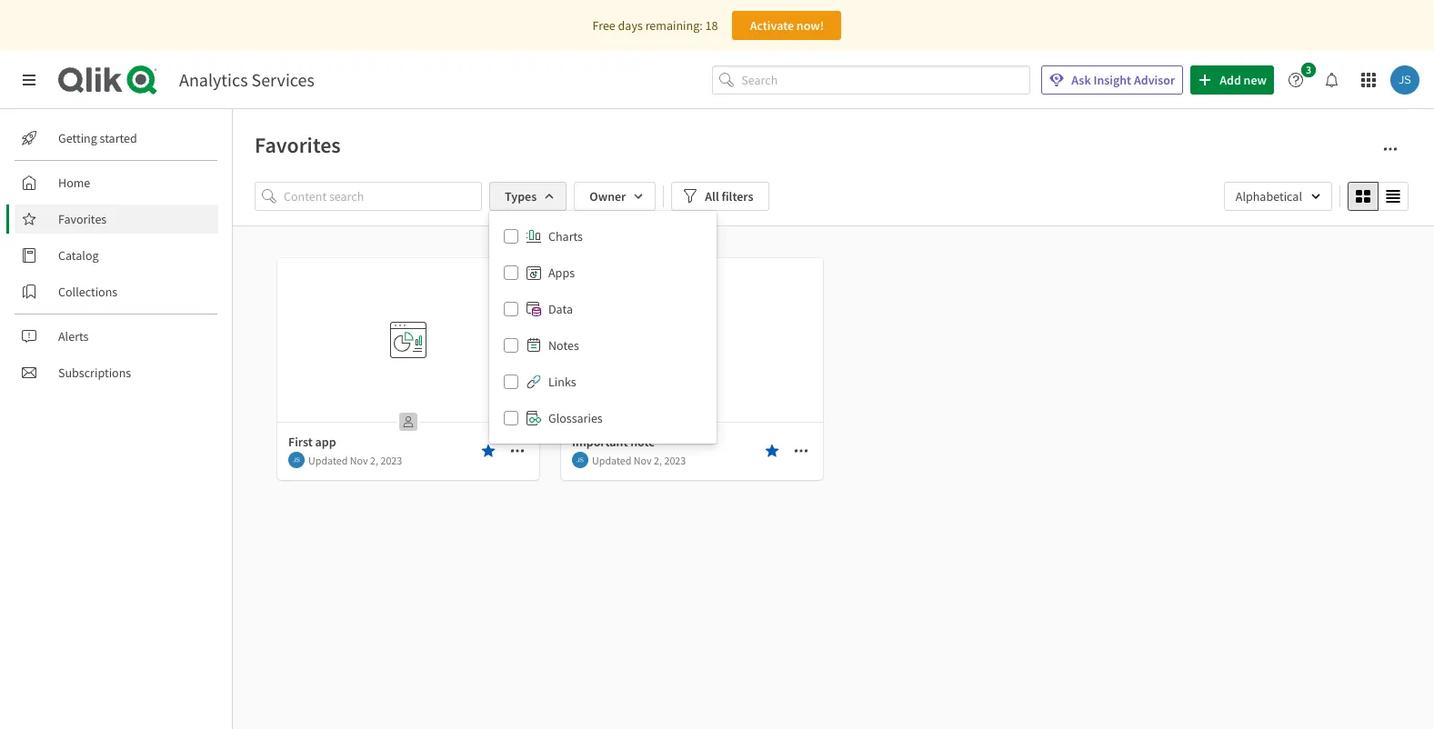 Task type: vqa. For each thing, say whether or not it's contained in the screenshot.
Add new
yes



Task type: locate. For each thing, give the bounding box(es) containing it.
0 horizontal spatial 2,
[[370, 454, 378, 467]]

Content search text field
[[284, 182, 482, 211]]

favorites link
[[15, 205, 218, 234]]

0 horizontal spatial jacob simon image
[[288, 452, 305, 469]]

updated for app
[[308, 454, 348, 467]]

0 horizontal spatial jacob simon element
[[288, 452, 305, 469]]

links
[[549, 374, 577, 390]]

1 horizontal spatial 2,
[[654, 454, 662, 467]]

updated nov 2, 2023 down note
[[592, 454, 686, 467]]

home
[[58, 175, 90, 191]]

jacob simon image down first
[[288, 452, 305, 469]]

updated nov 2, 2023 down app
[[308, 454, 402, 467]]

1 jacob simon element from the left
[[288, 452, 305, 469]]

2 jacob simon element from the left
[[572, 452, 589, 469]]

searchbar element
[[713, 65, 1031, 95]]

1 nov from the left
[[350, 454, 368, 467]]

1 horizontal spatial 2023
[[664, 454, 686, 467]]

activate now!
[[750, 17, 824, 34]]

favorites down services on the top
[[255, 131, 341, 159]]

2 updated nov 2, 2023 from the left
[[592, 454, 686, 467]]

1 horizontal spatial nov
[[634, 454, 652, 467]]

favorites
[[255, 131, 341, 159], [58, 211, 107, 227]]

getting started
[[58, 130, 137, 146]]

2, for app
[[370, 454, 378, 467]]

jacob simon element down the important
[[572, 452, 589, 469]]

2 more actions image from the left
[[794, 444, 809, 459]]

2023
[[381, 454, 402, 467], [664, 454, 686, 467]]

glossaries
[[549, 410, 603, 427]]

Search text field
[[742, 65, 1031, 95]]

subscriptions
[[58, 365, 131, 381]]

0 horizontal spatial 2023
[[381, 454, 402, 467]]

updated down important note
[[592, 454, 632, 467]]

now!
[[797, 17, 824, 34]]

types button
[[489, 182, 567, 211]]

2 2023 from the left
[[664, 454, 686, 467]]

catalog link
[[15, 241, 218, 270]]

collections
[[58, 284, 118, 300]]

jacob simon image for first app
[[288, 452, 305, 469]]

nov for app
[[350, 454, 368, 467]]

types
[[505, 188, 537, 205]]

1 horizontal spatial jacob simon image
[[572, 452, 589, 469]]

updated nov 2, 2023
[[308, 454, 402, 467], [592, 454, 686, 467]]

2,
[[370, 454, 378, 467], [654, 454, 662, 467]]

close sidebar menu image
[[22, 73, 36, 87]]

updated
[[308, 454, 348, 467], [592, 454, 632, 467]]

jacob simon element down first
[[288, 452, 305, 469]]

jacob simon image down the important
[[572, 452, 589, 469]]

1 2023 from the left
[[381, 454, 402, 467]]

18
[[706, 17, 718, 34]]

1 updated nov 2, 2023 from the left
[[308, 454, 402, 467]]

updated nov 2, 2023 for note
[[592, 454, 686, 467]]

2 horizontal spatial jacob simon image
[[1391, 66, 1420, 95]]

all filters
[[705, 188, 754, 205]]

1 more actions image from the left
[[510, 444, 525, 459]]

free days remaining: 18
[[593, 17, 718, 34]]

services
[[252, 68, 315, 91]]

collections link
[[15, 277, 218, 307]]

data
[[549, 301, 573, 318]]

0 horizontal spatial nov
[[350, 454, 368, 467]]

2 2, from the left
[[654, 454, 662, 467]]

1 horizontal spatial favorites
[[255, 131, 341, 159]]

remove from favorites image
[[765, 444, 780, 459]]

favorites up catalog at the top left of the page
[[58, 211, 107, 227]]

2 nov from the left
[[634, 454, 652, 467]]

advisor
[[1134, 72, 1176, 88]]

0 horizontal spatial favorites
[[58, 211, 107, 227]]

all filters button
[[672, 182, 769, 211]]

jacob simon image
[[1391, 66, 1420, 95], [288, 452, 305, 469], [572, 452, 589, 469]]

1 horizontal spatial updated
[[592, 454, 632, 467]]

1 2, from the left
[[370, 454, 378, 467]]

1 horizontal spatial jacob simon element
[[572, 452, 589, 469]]

activate now! link
[[733, 11, 842, 40]]

first
[[288, 434, 313, 450]]

alerts
[[58, 328, 89, 345]]

days
[[618, 17, 643, 34]]

ask
[[1072, 72, 1091, 88]]

0 horizontal spatial updated
[[308, 454, 348, 467]]

getting
[[58, 130, 97, 146]]

0 horizontal spatial more actions image
[[510, 444, 525, 459]]

updated down app
[[308, 454, 348, 467]]

more actions image
[[510, 444, 525, 459], [794, 444, 809, 459]]

2, for note
[[654, 454, 662, 467]]

important note
[[572, 434, 655, 450]]

1 updated from the left
[[308, 454, 348, 467]]

0 horizontal spatial updated nov 2, 2023
[[308, 454, 402, 467]]

analytics services
[[179, 68, 315, 91]]

more actions image right remove from favorites icon
[[794, 444, 809, 459]]

2 updated from the left
[[592, 454, 632, 467]]

jacob simon element for important
[[572, 452, 589, 469]]

1 vertical spatial favorites
[[58, 211, 107, 227]]

ask insight advisor
[[1072, 72, 1176, 88]]

filters
[[722, 188, 754, 205]]

jacob simon element
[[288, 452, 305, 469], [572, 452, 589, 469]]

all
[[705, 188, 719, 205]]

1 horizontal spatial more actions image
[[794, 444, 809, 459]]

1 horizontal spatial updated nov 2, 2023
[[592, 454, 686, 467]]

analytics
[[179, 68, 248, 91]]

more actions image right remove from favorites image
[[510, 444, 525, 459]]

started
[[100, 130, 137, 146]]

jacob simon image up more actions icon
[[1391, 66, 1420, 95]]

nov
[[350, 454, 368, 467], [634, 454, 652, 467]]

note
[[631, 434, 655, 450]]



Task type: describe. For each thing, give the bounding box(es) containing it.
0 vertical spatial favorites
[[255, 131, 341, 159]]

navigation pane element
[[0, 116, 232, 395]]

more actions image for important note
[[794, 444, 809, 459]]

Alphabetical field
[[1224, 182, 1333, 211]]

home link
[[15, 168, 218, 197]]

catalog
[[58, 247, 99, 264]]

2023 for important note
[[664, 454, 686, 467]]

more actions image
[[1384, 142, 1398, 156]]

nov for note
[[634, 454, 652, 467]]

jacob simon element for first
[[288, 452, 305, 469]]

subscriptions link
[[15, 358, 218, 388]]

analytics services element
[[179, 68, 315, 91]]

updated nov 2, 2023 for app
[[308, 454, 402, 467]]

apps
[[549, 265, 575, 281]]

add new button
[[1191, 66, 1275, 95]]

add new
[[1220, 72, 1267, 88]]

activate
[[750, 17, 794, 34]]

charts
[[549, 228, 583, 245]]

remove from favorites image
[[481, 444, 496, 459]]

owner button
[[574, 182, 656, 211]]

ask insight advisor button
[[1042, 66, 1184, 95]]

alphabetical
[[1236, 188, 1303, 205]]

jacob simon image for important note
[[572, 452, 589, 469]]

personal element
[[394, 408, 423, 437]]

updated for note
[[592, 454, 632, 467]]

important
[[572, 434, 628, 450]]

notes
[[549, 338, 579, 354]]

free
[[593, 17, 616, 34]]

new
[[1244, 72, 1267, 88]]

add
[[1220, 72, 1242, 88]]

more actions image for first app
[[510, 444, 525, 459]]

getting started link
[[15, 124, 218, 153]]

alerts link
[[15, 322, 218, 351]]

app
[[315, 434, 336, 450]]

owner
[[590, 188, 626, 205]]

3 button
[[1282, 63, 1322, 95]]

3
[[1306, 63, 1312, 76]]

remaining:
[[646, 17, 703, 34]]

insight
[[1094, 72, 1132, 88]]

switch view group
[[1348, 182, 1409, 211]]

favorites inside navigation pane element
[[58, 211, 107, 227]]

filters region
[[255, 178, 1413, 444]]

2023 for first app
[[381, 454, 402, 467]]

first app
[[288, 434, 336, 450]]



